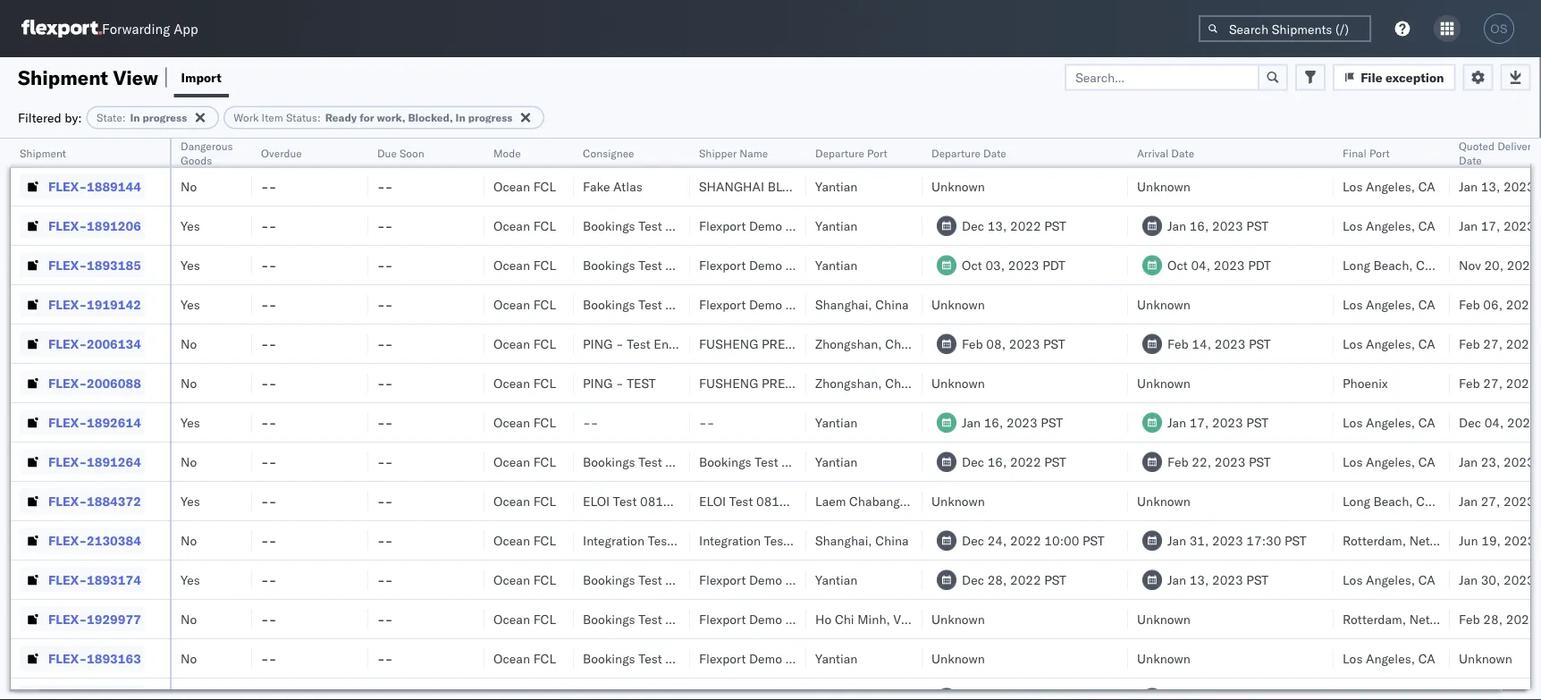 Task type: locate. For each thing, give the bounding box(es) containing it.
flex- for 1893174
[[48, 572, 87, 588]]

0 vertical spatial precision
[[762, 336, 828, 351]]

4 no from the top
[[181, 375, 197, 391]]

1 netherlands from the top
[[1410, 533, 1480, 548]]

2 precision from the top
[[762, 375, 828, 391]]

import button
[[174, 57, 229, 97]]

1 fcl from the top
[[534, 139, 556, 155]]

2 ocean from the top
[[494, 178, 530, 194]]

jan 16, 2023 pst up oct 04, 2023 pdt on the right
[[1168, 218, 1269, 233]]

14 ocean from the top
[[494, 651, 530, 666]]

feb 27, 2023 p up dec 04, 2023
[[1460, 375, 1542, 391]]

zhongshan,
[[816, 336, 882, 351], [816, 375, 882, 391]]

0 vertical spatial 17,
[[1482, 218, 1501, 233]]

0 vertical spatial netherlands
[[1410, 533, 1480, 548]]

yantian for dec 28, 2022 pst
[[816, 572, 858, 588]]

jan 16, 2023 pst up dec 16, 2022 pst
[[962, 415, 1063, 430]]

eloi
[[583, 493, 610, 509], [699, 493, 726, 509]]

28, down 24,
[[988, 572, 1007, 588]]

0 horizontal spatial pdt
[[1043, 257, 1066, 273]]

date inside "button"
[[1172, 146, 1195, 160]]

california
[[1417, 257, 1472, 273], [1417, 493, 1472, 509]]

state
[[97, 111, 122, 124]]

2023 right 30,
[[1504, 572, 1535, 588]]

no for flex-1893163
[[181, 651, 197, 666]]

0 vertical spatial rotterdam,
[[1343, 533, 1407, 548]]

3 flexport from the top
[[699, 296, 746, 312]]

p for flex-2006088
[[1541, 375, 1542, 391]]

1 horizontal spatial jan 16, 2023 pst
[[1168, 218, 1269, 233]]

1 horizontal spatial pdt
[[1249, 257, 1272, 273]]

long beach, california for jan 27, 2023 p
[[1343, 493, 1472, 509]]

p for flex-1891206
[[1539, 218, 1542, 233]]

p
[[1539, 139, 1542, 155], [1539, 178, 1542, 194], [1539, 218, 1542, 233], [1541, 296, 1542, 312], [1541, 336, 1542, 351], [1541, 375, 1542, 391], [1539, 454, 1542, 470], [1539, 493, 1542, 509], [1539, 533, 1542, 548], [1539, 572, 1542, 588], [1541, 611, 1542, 627]]

0 horizontal spatial 28,
[[988, 572, 1007, 588]]

feb 27, 2023 p down feb 06, 2023 p
[[1460, 336, 1542, 351]]

los angeles, ca for jan 30, 2023 p
[[1343, 572, 1436, 588]]

ocean for 1892614
[[494, 415, 530, 430]]

port inside "button"
[[867, 146, 888, 160]]

delivery
[[1498, 139, 1537, 152]]

no
[[181, 139, 197, 155], [181, 178, 197, 194], [181, 336, 197, 351], [181, 375, 197, 391], [181, 454, 197, 470], [181, 533, 197, 548], [181, 611, 197, 627], [181, 651, 197, 666]]

shipper inside shipper name button
[[699, 146, 737, 160]]

p down feb 06, 2023 p
[[1541, 336, 1542, 351]]

0 vertical spatial 04,
[[1192, 257, 1211, 273]]

1 vertical spatial zhongshan,
[[816, 375, 882, 391]]

yes for flex-1893185
[[181, 257, 200, 273]]

8 ocean from the top
[[494, 415, 530, 430]]

flex-1893185 button
[[20, 253, 145, 278]]

4 resize handle column header from the left
[[463, 139, 485, 700]]

2006134
[[87, 336, 141, 351]]

5 yantian from the top
[[816, 454, 858, 470]]

10:00
[[1045, 533, 1080, 548]]

Search... text field
[[1065, 64, 1260, 91]]

13 ocean fcl from the top
[[494, 611, 556, 627]]

yes right 1884372
[[181, 493, 200, 509]]

2022
[[1011, 218, 1042, 233], [1011, 454, 1042, 470], [1011, 533, 1042, 548], [1011, 572, 1042, 588]]

3 shanghai, china from the top
[[816, 533, 909, 548]]

4 ocean from the top
[[494, 257, 530, 273]]

4 angeles, from the top
[[1367, 296, 1416, 312]]

1 shanghai, china from the top
[[816, 139, 909, 155]]

netherlands for feb 28, 2023 p
[[1410, 611, 1480, 627]]

fcl for flex-1891264
[[534, 454, 556, 470]]

2 flexport from the top
[[699, 257, 746, 273]]

2 vertical spatial co.,
[[831, 375, 857, 391]]

flex-1919142 button
[[20, 292, 145, 317]]

1 vertical spatial netherlands
[[1410, 611, 1480, 627]]

departure for departure port
[[816, 146, 865, 160]]

1 horizontal spatial eloi test 081801
[[699, 493, 803, 509]]

dangerous
[[181, 139, 233, 152]]

1893163
[[87, 651, 141, 666]]

6 no from the top
[[181, 533, 197, 548]]

5 resize handle column header from the left
[[553, 139, 574, 700]]

1 vertical spatial 13,
[[988, 218, 1007, 233]]

p for flex-1891264
[[1539, 454, 1542, 470]]

no for flex-1889144
[[181, 178, 197, 194]]

shipper name
[[699, 146, 768, 160]]

co., for test
[[831, 375, 857, 391]]

feb 08, 2023 pst
[[962, 336, 1066, 351]]

1 vertical spatial beach,
[[1374, 493, 1414, 509]]

4 flex- from the top
[[48, 257, 87, 273]]

flexport
[[699, 218, 746, 233], [699, 257, 746, 273], [699, 296, 746, 312], [699, 572, 746, 588], [699, 611, 746, 627], [699, 651, 746, 666]]

no for flex-1929977
[[181, 611, 197, 627]]

china for ping - test entity
[[886, 336, 919, 351]]

long
[[1343, 257, 1371, 273], [1343, 493, 1371, 509]]

pst down jan 17, 2023 pst
[[1249, 454, 1271, 470]]

fcl for flex-1893163
[[534, 651, 556, 666]]

test for flex-1929977
[[639, 611, 662, 627]]

feb 27, 2023 p for los angeles, ca
[[1460, 336, 1542, 351]]

9 resize handle column header from the left
[[1107, 139, 1129, 700]]

flex-1893174
[[48, 572, 141, 588]]

0 vertical spatial beach,
[[1374, 257, 1414, 273]]

bookings for flex-1893163
[[583, 651, 635, 666]]

11 ocean from the top
[[494, 533, 530, 548]]

flex-1892614 button
[[20, 410, 145, 435]]

filtered by:
[[18, 110, 82, 125]]

2 vertical spatial 16,
[[988, 454, 1007, 470]]

1 zhongshan, from the top
[[816, 336, 882, 351]]

feb 22, 2023 pst
[[1168, 454, 1271, 470]]

0 vertical spatial 27,
[[1484, 336, 1503, 351]]

jan 13, 2023 pst
[[1168, 572, 1269, 588]]

rotterdam, netherlands
[[1343, 533, 1480, 548], [1343, 611, 1480, 627]]

7 resize handle column header from the left
[[785, 139, 807, 700]]

2 vertical spatial shanghai, china
[[816, 533, 909, 548]]

4 flexport from the top
[[699, 572, 746, 588]]

1 vertical spatial 28,
[[1484, 611, 1503, 627]]

2023
[[1504, 139, 1535, 155], [1504, 178, 1535, 194], [1213, 218, 1244, 233], [1504, 218, 1535, 233], [1009, 257, 1040, 273], [1214, 257, 1245, 273], [1508, 257, 1539, 273], [1507, 296, 1538, 312], [1009, 336, 1040, 351], [1215, 336, 1246, 351], [1507, 336, 1538, 351], [1507, 375, 1538, 391], [1007, 415, 1038, 430], [1213, 415, 1244, 430], [1508, 415, 1539, 430], [1215, 454, 1246, 470], [1504, 454, 1535, 470], [1504, 493, 1535, 509], [1213, 533, 1244, 548], [1505, 533, 1536, 548], [1213, 572, 1244, 588], [1504, 572, 1535, 588], [1507, 611, 1538, 627]]

1 horizontal spatial progress
[[468, 111, 513, 124]]

ocean for 1893185
[[494, 257, 530, 273]]

fake
[[583, 178, 610, 194]]

flex-1919142
[[48, 296, 141, 312]]

co., for test
[[831, 336, 857, 351]]

flex- down flex-2130384 button
[[48, 572, 87, 588]]

flex- down flex-1891264 button at the bottom left of page
[[48, 493, 87, 509]]

17, up 22,
[[1190, 415, 1209, 430]]

dec
[[962, 218, 985, 233], [1460, 415, 1482, 430], [962, 454, 985, 470], [962, 533, 985, 548], [962, 572, 985, 588]]

9 flex- from the top
[[48, 454, 87, 470]]

no right "1929977"
[[181, 611, 197, 627]]

3 2022 from the top
[[1011, 533, 1042, 548]]

no right 2006088
[[181, 375, 197, 391]]

oct
[[962, 257, 983, 273], [1168, 257, 1188, 273]]

2023 right 22,
[[1215, 454, 1246, 470]]

0 horizontal spatial departure
[[816, 146, 865, 160]]

resize handle column header for shipment
[[148, 139, 170, 700]]

fusheng for ping - test
[[699, 375, 759, 391]]

final
[[1343, 146, 1367, 160]]

1 vertical spatial shipment
[[20, 146, 66, 160]]

jan 31, 2023 17:30 pst
[[1168, 533, 1307, 548]]

2 vertical spatial shanghai,
[[816, 533, 873, 548]]

6 fcl from the top
[[534, 336, 556, 351]]

flexport demo shipper co. for dec 28, 2022 pst
[[699, 572, 851, 588]]

0 horizontal spatial 13,
[[988, 218, 1007, 233]]

1 zhongshan, china from the top
[[816, 336, 919, 351]]

quoted
[[1460, 139, 1495, 152]]

for
[[360, 111, 374, 124]]

1 vertical spatial rotterdam,
[[1343, 611, 1407, 627]]

1 vertical spatial zhongshan, china
[[816, 375, 919, 391]]

0 horizontal spatial 04,
[[1192, 257, 1211, 273]]

4 los angeles, ca from the top
[[1343, 296, 1436, 312]]

3 no from the top
[[181, 336, 197, 351]]

0 horizontal spatial eloi test 081801
[[583, 493, 687, 509]]

6 ca from the top
[[1419, 415, 1436, 430]]

5 angeles, from the top
[[1367, 336, 1416, 351]]

fcl for flex-2130384
[[534, 533, 556, 548]]

p right "delivery"
[[1539, 139, 1542, 155]]

1 vertical spatial ltd
[[860, 336, 882, 351]]

0 vertical spatial rotterdam, netherlands
[[1343, 533, 1480, 548]]

1 flex- from the top
[[48, 139, 87, 155]]

0 horizontal spatial jan 16, 2023 pst
[[962, 415, 1063, 430]]

shanghai bluetech co., ltd
[[699, 178, 886, 194]]

1 feb 27, 2023 p from the top
[[1460, 336, 1542, 351]]

date inside button
[[984, 146, 1007, 160]]

0 vertical spatial ping
[[583, 336, 613, 351]]

resize handle column header for mode
[[553, 139, 574, 700]]

20,
[[1485, 257, 1504, 273]]

0 horizontal spatial eloi
[[583, 493, 610, 509]]

1 vertical spatial shanghai, china
[[816, 296, 909, 312]]

0 horizontal spatial progress
[[143, 111, 187, 124]]

2 fusheng precision co., ltd from the top
[[699, 375, 882, 391]]

1 horizontal spatial date
[[1172, 146, 1195, 160]]

pst down 10:00
[[1045, 572, 1067, 588]]

1 horizontal spatial in
[[456, 111, 466, 124]]

no for flex-2006088
[[181, 375, 197, 391]]

1 horizontal spatial 28,
[[1484, 611, 1503, 627]]

1 horizontal spatial oct
[[1168, 257, 1188, 273]]

0 horizontal spatial :
[[122, 111, 126, 124]]

fcl for flex-1891206
[[534, 218, 556, 233]]

1 vertical spatial long beach, california
[[1343, 493, 1472, 509]]

2023 up dec 16, 2022 pst
[[1007, 415, 1038, 430]]

departure inside button
[[932, 146, 981, 160]]

flex-2006134
[[48, 336, 141, 351]]

8 angeles, from the top
[[1367, 572, 1416, 588]]

shipment inside button
[[20, 146, 66, 160]]

jan 17, 2023 p
[[1460, 218, 1542, 233]]

13 flex- from the top
[[48, 611, 87, 627]]

1 horizontal spatial port
[[1370, 146, 1390, 160]]

ping up ping - test
[[583, 336, 613, 351]]

p right 19,
[[1539, 533, 1542, 548]]

p down jan 09, 2023 p
[[1539, 178, 1542, 194]]

jan up nov at the top
[[1460, 218, 1478, 233]]

ping for ping - test entity
[[583, 336, 613, 351]]

1 vertical spatial 16,
[[984, 415, 1004, 430]]

7 bookings test consignee from the top
[[583, 651, 726, 666]]

file exception button
[[1334, 64, 1456, 91], [1334, 64, 1456, 91]]

shipment for shipment
[[20, 146, 66, 160]]

bluetech
[[768, 178, 832, 194]]

2 port from the left
[[1370, 146, 1390, 160]]

flex- down flex-1892614 button
[[48, 454, 87, 470]]

0 vertical spatial zhongshan,
[[816, 336, 882, 351]]

2 vertical spatial ltd
[[860, 375, 882, 391]]

2 vertical spatial 13,
[[1190, 572, 1209, 588]]

shipper for 20,
[[786, 257, 830, 273]]

test for flex-1884372
[[613, 493, 637, 509]]

1 vertical spatial 17,
[[1190, 415, 1209, 430]]

04,
[[1192, 257, 1211, 273], [1485, 415, 1505, 430]]

1 horizontal spatial 04,
[[1485, 415, 1505, 430]]

jan 30, 2023 p
[[1460, 572, 1542, 588]]

fcl for flex-1889408
[[534, 139, 556, 155]]

3 los from the top
[[1343, 218, 1363, 233]]

0 vertical spatial jan 16, 2023 pst
[[1168, 218, 1269, 233]]

p for flex-1884372
[[1539, 493, 1542, 509]]

27, down 23,
[[1482, 493, 1501, 509]]

28, down 30,
[[1484, 611, 1503, 627]]

laem chabang, thailand
[[816, 493, 957, 509]]

arrival
[[1138, 146, 1169, 160]]

zhongshan, china for ping - test entity
[[816, 336, 919, 351]]

1 horizontal spatial :
[[317, 111, 321, 124]]

2023 up dec 04, 2023
[[1507, 375, 1538, 391]]

Search Shipments (/) text field
[[1199, 15, 1372, 42]]

flex- down flex-1929977 'button'
[[48, 651, 87, 666]]

0 vertical spatial 16,
[[1190, 218, 1209, 233]]

16, up oct 04, 2023 pdt on the right
[[1190, 218, 1209, 233]]

flex- inside 'button'
[[48, 611, 87, 627]]

0 vertical spatial ltd
[[864, 178, 886, 194]]

5 ca from the top
[[1419, 336, 1436, 351]]

port inside button
[[1370, 146, 1390, 160]]

ping
[[583, 336, 613, 351], [583, 375, 613, 391]]

exception
[[1386, 69, 1445, 85]]

13, down quoted delivery date
[[1482, 178, 1501, 194]]

netherlands for jun 19, 2023 p
[[1410, 533, 1480, 548]]

yes down goods
[[181, 218, 200, 233]]

2 vertical spatial 27,
[[1482, 493, 1501, 509]]

2023 right 06,
[[1507, 296, 1538, 312]]

ocean fcl for flex-1891264
[[494, 454, 556, 470]]

6 ocean fcl from the top
[[494, 336, 556, 351]]

1 vertical spatial jan 16, 2023 pst
[[962, 415, 1063, 430]]

2022 down dec 24, 2022 10:00 pst on the bottom right
[[1011, 572, 1042, 588]]

3 los angeles, ca from the top
[[1343, 218, 1436, 233]]

12 flex- from the top
[[48, 572, 87, 588]]

2 rotterdam, from the top
[[1343, 611, 1407, 627]]

los for jan 23, 2023 p
[[1343, 454, 1363, 470]]

2 in from the left
[[456, 111, 466, 124]]

shipper name button
[[690, 142, 789, 160]]

0 vertical spatial co.,
[[835, 178, 861, 194]]

8 ocean fcl from the top
[[494, 415, 556, 430]]

3 ca from the top
[[1419, 218, 1436, 233]]

13, down 31,
[[1190, 572, 1209, 588]]

test
[[639, 218, 662, 233], [639, 257, 662, 273], [639, 296, 662, 312], [627, 336, 651, 351], [639, 454, 662, 470], [755, 454, 779, 470], [613, 493, 637, 509], [730, 493, 753, 509], [639, 572, 662, 588], [639, 611, 662, 627], [639, 651, 662, 666]]

0 vertical spatial fusheng precision co., ltd
[[699, 336, 882, 351]]

10 ocean fcl from the top
[[494, 493, 556, 509]]

9 los from the top
[[1343, 651, 1363, 666]]

minh,
[[858, 611, 891, 627]]

2022 for 13,
[[1011, 218, 1042, 233]]

9 angeles, from the top
[[1367, 651, 1416, 666]]

1 bookings test consignee from the top
[[583, 218, 726, 233]]

p down jan 13, 2023 p
[[1539, 218, 1542, 233]]

2 pdt from the left
[[1249, 257, 1272, 273]]

flex- down flex-1889144 button
[[48, 218, 87, 233]]

departure inside "button"
[[816, 146, 865, 160]]

:
[[122, 111, 126, 124], [317, 111, 321, 124]]

1 horizontal spatial 17,
[[1482, 218, 1501, 233]]

angeles, for jan 23, 2023 p
[[1367, 454, 1416, 470]]

2023 up oct 04, 2023 pdt on the right
[[1213, 218, 1244, 233]]

jan up oct 04, 2023 pdt on the right
[[1168, 218, 1187, 233]]

blocked,
[[408, 111, 453, 124]]

13, up 03,
[[988, 218, 1007, 233]]

5 no from the top
[[181, 454, 197, 470]]

los angeles, ca for unknown
[[1343, 651, 1436, 666]]

p up jun 19, 2023 p
[[1539, 493, 1542, 509]]

1 vertical spatial fusheng precision co., ltd
[[699, 375, 882, 391]]

0 horizontal spatial oct
[[962, 257, 983, 273]]

1 horizontal spatial 081801
[[757, 493, 803, 509]]

0 vertical spatial shanghai, china
[[816, 139, 909, 155]]

p down jan 30, 2023 p
[[1541, 611, 1542, 627]]

2 horizontal spatial date
[[1460, 153, 1483, 167]]

flex- down flex-1893185 button
[[48, 296, 87, 312]]

2 oct from the left
[[1168, 257, 1188, 273]]

2 departure from the left
[[932, 146, 981, 160]]

fcl for flex-1893185
[[534, 257, 556, 273]]

no right the 2006134
[[181, 336, 197, 351]]

fusheng precision co., ltd
[[699, 336, 882, 351], [699, 375, 882, 391]]

nov
[[1460, 257, 1482, 273]]

1 vertical spatial fusheng
[[699, 375, 759, 391]]

1 2022 from the top
[[1011, 218, 1042, 233]]

flex-1893163 button
[[20, 646, 145, 671]]

0 horizontal spatial 17,
[[1190, 415, 1209, 430]]

dec for dec 16, 2022 pst
[[962, 454, 985, 470]]

angeles, for jan 17, 2023 p
[[1367, 218, 1416, 233]]

quoted delivery date
[[1460, 139, 1537, 167]]

p for flex-1893174
[[1539, 572, 1542, 588]]

p for flex-1889408
[[1539, 139, 1542, 155]]

1 horizontal spatial 13,
[[1190, 572, 1209, 588]]

no for flex-2130384
[[181, 533, 197, 548]]

1 vertical spatial feb 27, 2023 p
[[1460, 375, 1542, 391]]

22,
[[1192, 454, 1212, 470]]

flexport. image
[[21, 20, 102, 38]]

flex- inside button
[[48, 336, 87, 351]]

6 los angeles, ca from the top
[[1343, 415, 1436, 430]]

in right state
[[130, 111, 140, 124]]

1 los angeles, ca from the top
[[1343, 139, 1436, 155]]

0 vertical spatial 13,
[[1482, 178, 1501, 194]]

shanghai, china
[[816, 139, 909, 155], [816, 296, 909, 312], [816, 533, 909, 548]]

28,
[[988, 572, 1007, 588], [1484, 611, 1503, 627]]

2 long beach, california from the top
[[1343, 493, 1472, 509]]

in
[[130, 111, 140, 124], [456, 111, 466, 124]]

0 vertical spatial long beach, california
[[1343, 257, 1472, 273]]

0 vertical spatial long
[[1343, 257, 1371, 273]]

flexport demo shipper co. for dec 13, 2022 pst
[[699, 218, 851, 233]]

mode button
[[485, 142, 556, 160]]

no down goods
[[181, 178, 197, 194]]

flex- down flex-2006134 button
[[48, 375, 87, 391]]

ping for ping - test
[[583, 375, 613, 391]]

ocean for 2006134
[[494, 336, 530, 351]]

pst up feb 22, 2023 pst
[[1247, 415, 1269, 430]]

1 ocean fcl from the top
[[494, 139, 556, 155]]

7 los angeles, ca from the top
[[1343, 454, 1436, 470]]

27,
[[1484, 336, 1503, 351], [1484, 375, 1503, 391], [1482, 493, 1501, 509]]

date up dec 13, 2022 pst at top right
[[984, 146, 1007, 160]]

13,
[[1482, 178, 1501, 194], [988, 218, 1007, 233], [1190, 572, 1209, 588]]

consignee
[[583, 146, 635, 160], [666, 218, 726, 233], [666, 257, 726, 273], [666, 296, 726, 312], [666, 454, 726, 470], [666, 572, 726, 588], [666, 611, 726, 627], [666, 651, 726, 666]]

2022 up dec 24, 2022 10:00 pst on the bottom right
[[1011, 454, 1042, 470]]

1 vertical spatial rotterdam, netherlands
[[1343, 611, 1480, 627]]

1891264
[[87, 454, 141, 470]]

fcl for flex-1919142
[[534, 296, 556, 312]]

beach, for nov 20, 2023 
[[1374, 257, 1414, 273]]

chabang,
[[850, 493, 904, 509]]

4 fcl from the top
[[534, 257, 556, 273]]

1 vertical spatial ping
[[583, 375, 613, 391]]

0 horizontal spatial date
[[984, 146, 1007, 160]]

8 resize handle column header from the left
[[901, 139, 923, 700]]

2 flexport demo shipper co. from the top
[[699, 257, 851, 273]]

1 yes from the top
[[181, 218, 200, 233]]

1 vertical spatial 04,
[[1485, 415, 1505, 430]]

rotterdam, netherlands for feb 28, 2023 p
[[1343, 611, 1480, 627]]

16, up 24,
[[988, 454, 1007, 470]]

los angeles, ca for jan 09, 2023 p
[[1343, 139, 1436, 155]]

0 horizontal spatial 081801
[[640, 493, 687, 509]]

test
[[627, 375, 656, 391]]

shipment up by: on the top
[[18, 65, 108, 89]]

1 vertical spatial long
[[1343, 493, 1371, 509]]

19,
[[1482, 533, 1502, 548]]

3 fcl from the top
[[534, 218, 556, 233]]

27, down 06,
[[1484, 336, 1503, 351]]

1 vertical spatial california
[[1417, 493, 1472, 509]]

rotterdam, for jun
[[1343, 533, 1407, 548]]

0 vertical spatial fusheng
[[699, 336, 759, 351]]

flex-1891206 button
[[20, 213, 145, 238]]

mode
[[494, 146, 521, 160]]

ocean fcl for flex-2006134
[[494, 336, 556, 351]]

fusheng for ping - test entity
[[699, 336, 759, 351]]

4 ca from the top
[[1419, 296, 1436, 312]]

laem
[[816, 493, 846, 509]]

ocean for 1889408
[[494, 139, 530, 155]]

9 fcl from the top
[[534, 454, 556, 470]]

angeles, for feb 06, 2023 p
[[1367, 296, 1416, 312]]

angeles,
[[1367, 139, 1416, 155], [1367, 178, 1416, 194], [1367, 218, 1416, 233], [1367, 296, 1416, 312], [1367, 336, 1416, 351], [1367, 415, 1416, 430], [1367, 454, 1416, 470], [1367, 572, 1416, 588], [1367, 651, 1416, 666]]

ocean for 1893174
[[494, 572, 530, 588]]

in right blocked,
[[456, 111, 466, 124]]

flex-2130384
[[48, 533, 141, 548]]

1 ocean from the top
[[494, 139, 530, 155]]

california up jun
[[1417, 493, 1472, 509]]

jan left 09,
[[1460, 139, 1478, 155]]

p up dec 04, 2023
[[1541, 375, 1542, 391]]

test for flex-1893174
[[639, 572, 662, 588]]

date down quoted
[[1460, 153, 1483, 167]]

flex- down shipment button
[[48, 178, 87, 194]]

departure date button
[[923, 142, 1111, 160]]

0 vertical spatial zhongshan, china
[[816, 336, 919, 351]]

6 yes from the top
[[181, 572, 200, 588]]

2 progress from the left
[[468, 111, 513, 124]]

27, up dec 04, 2023
[[1484, 375, 1503, 391]]

pst right 08,
[[1044, 336, 1066, 351]]

2 shanghai, from the top
[[816, 296, 873, 312]]

: up 1889408
[[122, 111, 126, 124]]

3 bookings test consignee from the top
[[583, 296, 726, 312]]

4 yantian from the top
[[816, 415, 858, 430]]

resize handle column header
[[148, 139, 170, 700], [231, 139, 252, 700], [347, 139, 368, 700], [463, 139, 485, 700], [553, 139, 574, 700], [669, 139, 690, 700], [785, 139, 807, 700], [901, 139, 923, 700], [1107, 139, 1129, 700], [1313, 139, 1334, 700], [1429, 139, 1451, 700]]

2023 right 09,
[[1504, 139, 1535, 155]]

3 yantian from the top
[[816, 257, 858, 273]]

pdt up feb 14, 2023 pst
[[1249, 257, 1272, 273]]

flex- down flex-2006088 button
[[48, 415, 87, 430]]

1 vertical spatial precision
[[762, 375, 828, 391]]

consignee inside consignee button
[[583, 146, 635, 160]]

0 vertical spatial shipment
[[18, 65, 108, 89]]

fcl for flex-1929977
[[534, 611, 556, 627]]

ocean fcl for flex-1884372
[[494, 493, 556, 509]]

17,
[[1482, 218, 1501, 233], [1190, 415, 1209, 430]]

0 vertical spatial 28,
[[988, 572, 1007, 588]]

2 shanghai, china from the top
[[816, 296, 909, 312]]

p right 06,
[[1541, 296, 1542, 312]]

28, for 2023
[[1484, 611, 1503, 627]]

ocean fcl for flex-1891206
[[494, 218, 556, 233]]

27, for los angeles, ca
[[1484, 336, 1503, 351]]

fusheng right test
[[699, 375, 759, 391]]

consignee for 1891206
[[666, 218, 726, 233]]

1 no from the top
[[181, 139, 197, 155]]

feb 14, 2023 pst
[[1168, 336, 1271, 351]]

5 ocean fcl from the top
[[494, 296, 556, 312]]

1 rotterdam, from the top
[[1343, 533, 1407, 548]]

14 flex- from the top
[[48, 651, 87, 666]]

1 vertical spatial co.,
[[831, 336, 857, 351]]

2 demo from the top
[[749, 257, 783, 273]]

p for flex-2130384
[[1539, 533, 1542, 548]]

0 horizontal spatial in
[[130, 111, 140, 124]]

p right 30,
[[1539, 572, 1542, 588]]

0 horizontal spatial port
[[867, 146, 888, 160]]

bookings test consignee for flex-1891206
[[583, 218, 726, 233]]

flex- for 1893163
[[48, 651, 87, 666]]

feb
[[1460, 296, 1481, 312], [962, 336, 984, 351], [1168, 336, 1189, 351], [1460, 336, 1481, 351], [1460, 375, 1481, 391], [1168, 454, 1189, 470], [1460, 611, 1481, 627]]

ca for feb 27, 2023 p
[[1419, 336, 1436, 351]]

jan left 23,
[[1460, 454, 1478, 470]]

2 feb 27, 2023 p from the top
[[1460, 375, 1542, 391]]

ping left test
[[583, 375, 613, 391]]

0 vertical spatial feb 27, 2023 p
[[1460, 336, 1542, 351]]

24,
[[988, 533, 1007, 548]]

shipment down filtered
[[20, 146, 66, 160]]

jan 16, 2023 pst
[[1168, 218, 1269, 233], [962, 415, 1063, 430]]

ocean fcl for flex-2130384
[[494, 533, 556, 548]]

yes right 1892614
[[181, 415, 200, 430]]

no right 2130384
[[181, 533, 197, 548]]

pst up dec 16, 2022 pst
[[1041, 415, 1063, 430]]

3 flex- from the top
[[48, 218, 87, 233]]

4 los from the top
[[1343, 296, 1363, 312]]

los angeles, ca for jan 13, 2023 p
[[1343, 178, 1436, 194]]

: left ready
[[317, 111, 321, 124]]

netherlands down jan 30, 2023 p
[[1410, 611, 1480, 627]]

9 los angeles, ca from the top
[[1343, 651, 1436, 666]]

0 vertical spatial shanghai,
[[816, 139, 873, 155]]

10 fcl from the top
[[534, 493, 556, 509]]

0 vertical spatial california
[[1417, 257, 1472, 273]]

china
[[876, 139, 909, 155], [876, 296, 909, 312], [886, 336, 919, 351], [886, 375, 919, 391], [829, 454, 863, 470], [876, 533, 909, 548]]

2 horizontal spatial 13,
[[1482, 178, 1501, 194]]

los for jan 30, 2023 p
[[1343, 572, 1363, 588]]

1 vertical spatial shanghai,
[[816, 296, 873, 312]]

shanghai, for flexport demo shipper co.
[[816, 296, 873, 312]]

6 bookings test consignee from the top
[[583, 611, 726, 627]]

2 flex- from the top
[[48, 178, 87, 194]]

9 ocean from the top
[[494, 454, 530, 470]]

yes right the 1893174 in the bottom left of the page
[[181, 572, 200, 588]]

08,
[[987, 336, 1006, 351]]

7 no from the top
[[181, 611, 197, 627]]

2 ping from the top
[[583, 375, 613, 391]]

04, up 14,
[[1192, 257, 1211, 273]]

bookings test consignee for flex-1929977
[[583, 611, 726, 627]]

1 horizontal spatial departure
[[932, 146, 981, 160]]

1 vertical spatial 27,
[[1484, 375, 1503, 391]]

flexport for flex-1929977
[[699, 611, 746, 627]]

1 rotterdam, netherlands from the top
[[1343, 533, 1480, 548]]

test for flex-1891264
[[639, 454, 662, 470]]

1 horizontal spatial eloi
[[699, 493, 726, 509]]

demo for 1893185
[[749, 257, 783, 273]]

flex- down "flex-1884372" button
[[48, 533, 87, 548]]



Task type: describe. For each thing, give the bounding box(es) containing it.
flex- for 1892614
[[48, 415, 87, 430]]

2 081801 from the left
[[757, 493, 803, 509]]

angeles, for feb 27, 2023 p
[[1367, 336, 1416, 351]]

2023 right 14,
[[1215, 336, 1246, 351]]

feb left 22,
[[1168, 454, 1189, 470]]

06,
[[1484, 296, 1503, 312]]

2 eloi test 081801 from the left
[[699, 493, 803, 509]]

jan down quoted
[[1460, 178, 1478, 194]]

2023 down feb 06, 2023 p
[[1507, 336, 1538, 351]]

flex- for 1919142
[[48, 296, 87, 312]]

zhongshan, china for ping - test
[[816, 375, 919, 391]]

co. for dec 28, 2022 pst
[[833, 572, 851, 588]]

feb 28, 2023 p
[[1460, 611, 1542, 627]]

long for jan 27, 2023 p
[[1343, 493, 1371, 509]]

ocean fcl for flex-1893163
[[494, 651, 556, 666]]

fake atlas
[[583, 178, 643, 194]]

date inside quoted delivery date
[[1460, 153, 1483, 167]]

flex-2130384 button
[[20, 528, 145, 553]]

flex- for 1889144
[[48, 178, 87, 194]]

jan 23, 2023 p
[[1460, 454, 1542, 470]]

flexport for flex-1919142
[[699, 296, 746, 312]]

fusheng precision co., ltd for ping - test entity
[[699, 336, 882, 351]]

flex-1893174 button
[[20, 567, 145, 592]]

zhongshan, for ping - test
[[816, 375, 882, 391]]

resize handle column header for dangerous goods
[[231, 139, 252, 700]]

departure for departure date
[[932, 146, 981, 160]]

fcl for flex-2006134
[[534, 336, 556, 351]]

no for flex-2006134
[[181, 336, 197, 351]]

flex-2006134 button
[[20, 331, 145, 356]]

flex-1892614
[[48, 415, 141, 430]]

flex-1929977
[[48, 611, 141, 627]]

feb 27, 2023 p for phoenix
[[1460, 375, 1542, 391]]

precision for ping - test entity
[[762, 336, 828, 351]]

2023 up jun 19, 2023 p
[[1504, 493, 1535, 509]]

jan up jun
[[1460, 493, 1478, 509]]

demo for 1929977
[[749, 611, 783, 627]]

ocean fcl for flex-2006088
[[494, 375, 556, 391]]

pst right 14,
[[1249, 336, 1271, 351]]

3 flexport demo shipper co. from the top
[[699, 296, 851, 312]]

flexport for flex-1893185
[[699, 257, 746, 273]]

jan down jan 31, 2023 17:30 pst at bottom right
[[1168, 572, 1187, 588]]

status
[[286, 111, 317, 124]]

p for flex-1919142
[[1541, 296, 1542, 312]]

china for bookings test consignee
[[876, 296, 909, 312]]

ho
[[816, 611, 832, 627]]

5 co. from the top
[[833, 651, 851, 666]]

2006088
[[87, 375, 141, 391]]

2130384
[[87, 533, 141, 548]]

flex-1889144
[[48, 178, 141, 194]]

consignee for 1929977
[[666, 611, 726, 627]]

13, for jan 13, 2023 p
[[1482, 178, 1501, 194]]

jan 09, 2023 p
[[1460, 139, 1542, 155]]

departure port button
[[807, 142, 905, 160]]

bookings test shipper china
[[699, 454, 863, 470]]

2023 up feb 14, 2023 pst
[[1214, 257, 1245, 273]]

2022 for 28,
[[1011, 572, 1042, 588]]

shipment button
[[11, 142, 152, 160]]

feb down feb 06, 2023 p
[[1460, 336, 1481, 351]]

dec 16, 2022 pst
[[962, 454, 1067, 470]]

china for ping - test
[[886, 375, 919, 391]]

california for jan
[[1417, 493, 1472, 509]]

file
[[1361, 69, 1383, 85]]

1892614
[[87, 415, 141, 430]]

yes for flex-1892614
[[181, 415, 200, 430]]

23,
[[1482, 454, 1501, 470]]

dangerous goods button
[[172, 135, 246, 167]]

long for nov 20, 2023 
[[1343, 257, 1371, 273]]

dec 28, 2022 pst
[[962, 572, 1067, 588]]

co. for dec 13, 2022 pst
[[833, 218, 851, 233]]

1 081801 from the left
[[640, 493, 687, 509]]

1 eloi test 081801 from the left
[[583, 493, 687, 509]]

atlas
[[614, 178, 643, 194]]

2023 down quoted delivery date
[[1504, 178, 1535, 194]]

bookings test consignee for flex-1919142
[[583, 296, 726, 312]]

arrival date
[[1138, 146, 1195, 160]]

app
[[174, 20, 198, 37]]

jan left 30,
[[1460, 572, 1478, 588]]

flexport demo shipper (vietnam)
[[699, 611, 895, 627]]

yes for flex-1919142
[[181, 296, 200, 312]]

pst down 17:30
[[1247, 572, 1269, 588]]

angeles, for jan 30, 2023 p
[[1367, 572, 1416, 588]]

2023 up jan 23, 2023 p
[[1508, 415, 1539, 430]]

jan 13, 2023 p
[[1460, 178, 1542, 194]]

ocean for 1893163
[[494, 651, 530, 666]]

bookings for flex-1891206
[[583, 218, 635, 233]]

jan up feb 22, 2023 pst
[[1168, 415, 1187, 430]]

quoted delivery date button
[[1451, 135, 1542, 167]]

pst right 17:30
[[1285, 533, 1307, 548]]

bookings for flex-1919142
[[583, 296, 635, 312]]

shipper for 23,
[[782, 454, 826, 470]]

shipper for 30,
[[786, 572, 830, 588]]

17:30
[[1247, 533, 1282, 548]]

jan up dec 16, 2022 pst
[[962, 415, 981, 430]]

rotterdam, for feb
[[1343, 611, 1407, 627]]

feb left 14,
[[1168, 336, 1189, 351]]

2023 down jan 31, 2023 17:30 pst at bottom right
[[1213, 572, 1244, 588]]

due soon
[[377, 146, 424, 160]]

flexport for flex-1891206
[[699, 218, 746, 233]]

dangerous goods
[[181, 139, 233, 167]]

arrival date button
[[1129, 142, 1316, 160]]

final port button
[[1334, 142, 1433, 160]]

los for unknown
[[1343, 651, 1363, 666]]

oct 03, 2023 pdt
[[962, 257, 1066, 273]]

flex-1889408 button
[[20, 135, 145, 160]]

precision for ping - test
[[762, 375, 828, 391]]

jan 27, 2023 p
[[1460, 493, 1542, 509]]

1 eloi from the left
[[583, 493, 610, 509]]

ocean fcl for flex-1889408
[[494, 139, 556, 155]]

3 co. from the top
[[833, 296, 851, 312]]

2023 down jan 30, 2023 p
[[1507, 611, 1538, 627]]

work item status : ready for work, blocked, in progress
[[234, 111, 513, 124]]

2023 up nov 20, 2023
[[1504, 218, 1535, 233]]

feb 06, 2023 p
[[1460, 296, 1542, 312]]

04, for oct
[[1192, 257, 1211, 273]]

os button
[[1479, 8, 1520, 49]]

2023 right 08,
[[1009, 336, 1040, 351]]

nov 20, 2023 
[[1460, 257, 1542, 273]]

pst up oct 03, 2023 pdt at the top of page
[[1045, 218, 1067, 233]]

ocean fcl for flex-1892614
[[494, 415, 556, 430]]

3 resize handle column header from the left
[[347, 139, 368, 700]]

demo for 1893163
[[749, 651, 783, 666]]

item
[[262, 111, 283, 124]]

resize handle column header for consignee
[[669, 139, 690, 700]]

consignee for 1893185
[[666, 257, 726, 273]]

pst up oct 04, 2023 pdt on the right
[[1247, 218, 1269, 233]]

final port
[[1343, 146, 1390, 160]]

feb down jan 30, 2023 p
[[1460, 611, 1481, 627]]

state : in progress
[[97, 111, 187, 124]]

ready
[[325, 111, 357, 124]]

dec 24, 2022 10:00 pst
[[962, 533, 1105, 548]]

09,
[[1482, 139, 1501, 155]]

16, for jan
[[984, 415, 1004, 430]]

demo for 1893174
[[749, 572, 783, 588]]

shanghai
[[699, 178, 765, 194]]

file exception
[[1361, 69, 1445, 85]]

entity
[[654, 336, 687, 351]]

pst up 10:00
[[1045, 454, 1067, 470]]

14,
[[1192, 336, 1212, 351]]

los for feb 27, 2023 p
[[1343, 336, 1363, 351]]

1884372
[[87, 493, 141, 509]]

yantian for dec 13, 2022 pst
[[816, 218, 858, 233]]

3 shanghai, from the top
[[816, 533, 873, 548]]

consignee for 1919142
[[666, 296, 726, 312]]

ocean for 2006088
[[494, 375, 530, 391]]

1 : from the left
[[122, 111, 126, 124]]

angeles, for jan 13, 2023 p
[[1367, 178, 1416, 194]]

17, for jan 17, 2023 p
[[1482, 218, 1501, 233]]

7 yantian from the top
[[816, 651, 858, 666]]

thailand
[[908, 493, 957, 509]]

yantian for oct 03, 2023 pdt
[[816, 257, 858, 273]]

1889144
[[87, 178, 141, 194]]

dec for dec 04, 2023 
[[1460, 415, 1482, 430]]

2023 right 03,
[[1009, 257, 1040, 273]]

shipment for shipment view
[[18, 65, 108, 89]]

resize handle column header for final port
[[1429, 139, 1451, 700]]

ocean for 1884372
[[494, 493, 530, 509]]

1 in from the left
[[130, 111, 140, 124]]

co. for oct 03, 2023 pdt
[[833, 257, 851, 273]]

jan left 31,
[[1168, 533, 1187, 548]]

angeles, for dec 04, 2023 
[[1367, 415, 1416, 430]]

ping - test entity
[[583, 336, 687, 351]]

port for departure port
[[867, 146, 888, 160]]

import
[[181, 69, 222, 85]]

oct for oct 03, 2023 pdt
[[962, 257, 983, 273]]

flex-1893163
[[48, 651, 141, 666]]

flex-1889144 button
[[20, 174, 145, 199]]

flex-1929977 button
[[20, 607, 145, 632]]

ltd for test
[[860, 375, 882, 391]]

bookings for flex-1929977
[[583, 611, 635, 627]]

forwarding app
[[102, 20, 198, 37]]

flex-2006088
[[48, 375, 141, 391]]

dec 13, 2022 pst
[[962, 218, 1067, 233]]

port for final port
[[1370, 146, 1390, 160]]

1 progress from the left
[[143, 111, 187, 124]]

(vietnam)
[[833, 611, 895, 627]]

work,
[[377, 111, 406, 124]]

ping - test
[[583, 375, 656, 391]]

yes for flex-1884372
[[181, 493, 200, 509]]

pst right 10:00
[[1083, 533, 1105, 548]]

due
[[377, 146, 397, 160]]

shanghai, china for flexport demo shipper co.
[[816, 296, 909, 312]]

1919142
[[87, 296, 141, 312]]

1929977
[[87, 611, 141, 627]]

2023 up feb 22, 2023 pst
[[1213, 415, 1244, 430]]

los angeles, ca for feb 06, 2023 p
[[1343, 296, 1436, 312]]

13, for jan 13, 2023 pst
[[1190, 572, 1209, 588]]

2023 right 20,
[[1508, 257, 1539, 273]]

vietnam
[[894, 611, 940, 627]]

2023 right 19,
[[1505, 533, 1536, 548]]

date for departure date
[[984, 146, 1007, 160]]

2 eloi from the left
[[699, 493, 726, 509]]

2 : from the left
[[317, 111, 321, 124]]

dec for dec 28, 2022 pst
[[962, 572, 985, 588]]

departure port
[[816, 146, 888, 160]]

5 flexport demo shipper co. from the top
[[699, 651, 851, 666]]

demo for 1919142
[[749, 296, 783, 312]]

ho chi minh, vietnam
[[816, 611, 940, 627]]

ca for jan 17, 2023 p
[[1419, 218, 1436, 233]]

soon
[[400, 146, 424, 160]]

chi
[[835, 611, 855, 627]]

2023 right 23,
[[1504, 454, 1535, 470]]

no for flex-1889408
[[181, 139, 197, 155]]

ocean fcl for flex-1929977
[[494, 611, 556, 627]]

consignee button
[[574, 142, 673, 160]]

27, for long beach, california
[[1482, 493, 1501, 509]]

feb left 06,
[[1460, 296, 1481, 312]]

2023 right 31,
[[1213, 533, 1244, 548]]

test for flex-1919142
[[639, 296, 662, 312]]

view
[[113, 65, 158, 89]]

shipment view
[[18, 65, 158, 89]]

zhongshan, for ping - test entity
[[816, 336, 882, 351]]

1 yantian from the top
[[816, 178, 858, 194]]

feb up dec 04, 2023
[[1460, 375, 1481, 391]]

feb left 08,
[[962, 336, 984, 351]]

ocean for 1889144
[[494, 178, 530, 194]]

angeles, for unknown
[[1367, 651, 1416, 666]]

goods
[[181, 153, 212, 167]]



Task type: vqa. For each thing, say whether or not it's contained in the screenshot.


